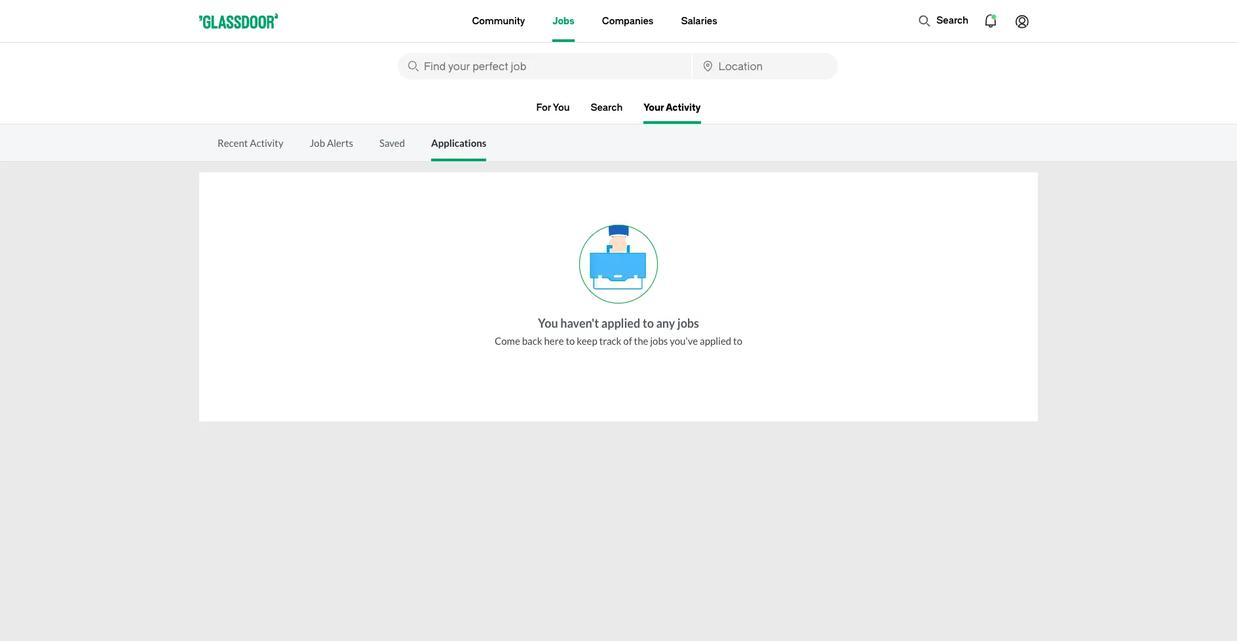 Task type: vqa. For each thing, say whether or not it's contained in the screenshot.
the Add an Interview link
no



Task type: locate. For each thing, give the bounding box(es) containing it.
to right here
[[566, 335, 575, 347]]

keep
[[577, 335, 598, 347]]

activity
[[666, 102, 701, 113], [250, 137, 284, 149]]

applied
[[602, 316, 641, 330], [700, 335, 732, 347]]

1 horizontal spatial jobs
[[678, 316, 700, 330]]

1 horizontal spatial applied
[[700, 335, 732, 347]]

to right the you've
[[734, 335, 743, 347]]

jobs
[[678, 316, 700, 330], [651, 335, 668, 347]]

1 horizontal spatial none field
[[693, 53, 839, 79]]

2 none field from the left
[[693, 53, 839, 79]]

1 vertical spatial activity
[[250, 137, 284, 149]]

activity right your
[[666, 102, 701, 113]]

your activity link
[[644, 102, 701, 124]]

0 vertical spatial search
[[937, 15, 969, 26]]

None field
[[398, 53, 691, 79], [693, 53, 839, 79]]

your
[[644, 102, 664, 113]]

you haven't applied to any jobs come back here to keep track of the jobs you've applied to
[[495, 316, 743, 347]]

jobs up the you've
[[678, 316, 700, 330]]

come
[[495, 335, 520, 347]]

your activity
[[644, 102, 701, 113]]

job alerts
[[310, 137, 353, 149]]

applied up of
[[602, 316, 641, 330]]

1 horizontal spatial search
[[937, 15, 969, 26]]

you
[[553, 102, 570, 113], [538, 316, 558, 330]]

activity inside your activity 'link'
[[666, 102, 701, 113]]

jobs link
[[553, 0, 575, 42]]

saved
[[380, 137, 405, 149]]

1 none field from the left
[[398, 53, 691, 79]]

1 vertical spatial search
[[591, 102, 623, 113]]

applied right the you've
[[700, 335, 732, 347]]

community
[[472, 15, 525, 27]]

jobs
[[553, 15, 575, 27]]

companies
[[602, 15, 654, 27]]

recent activity link
[[218, 137, 284, 149]]

jobs right the
[[651, 335, 668, 347]]

1 vertical spatial applied
[[700, 335, 732, 347]]

to left any
[[643, 316, 654, 330]]

to
[[643, 316, 654, 330], [566, 335, 575, 347], [734, 335, 743, 347]]

1 vertical spatial you
[[538, 316, 558, 330]]

you inside the "you haven't applied to any jobs come back here to keep track of the jobs you've applied to"
[[538, 316, 558, 330]]

0 horizontal spatial none field
[[398, 53, 691, 79]]

salaries
[[681, 15, 718, 27]]

0 horizontal spatial jobs
[[651, 335, 668, 347]]

for
[[537, 102, 551, 113]]

you've
[[670, 335, 698, 347]]

job
[[310, 137, 325, 149]]

salaries link
[[681, 0, 718, 42]]

the
[[634, 335, 649, 347]]

0 vertical spatial activity
[[666, 102, 701, 113]]

activity for recent activity
[[250, 137, 284, 149]]

activity right "recent" on the top
[[250, 137, 284, 149]]

you up here
[[538, 316, 558, 330]]

for you link
[[537, 102, 570, 121]]

1 vertical spatial jobs
[[651, 335, 668, 347]]

you right "for"
[[553, 102, 570, 113]]

0 vertical spatial jobs
[[678, 316, 700, 330]]

search button
[[912, 8, 976, 34]]

search
[[937, 15, 969, 26], [591, 102, 623, 113]]

0 vertical spatial you
[[553, 102, 570, 113]]

alerts
[[327, 137, 353, 149]]

0 horizontal spatial applied
[[602, 316, 641, 330]]

1 horizontal spatial activity
[[666, 102, 701, 113]]

0 horizontal spatial activity
[[250, 137, 284, 149]]



Task type: describe. For each thing, give the bounding box(es) containing it.
haven't
[[561, 316, 599, 330]]

job alerts link
[[310, 137, 353, 149]]

community link
[[472, 0, 525, 42]]

activity for your activity
[[666, 102, 701, 113]]

for you
[[537, 102, 570, 113]]

of
[[624, 335, 632, 347]]

recent activity
[[218, 137, 284, 149]]

none field search location
[[693, 53, 839, 79]]

Search location field
[[693, 53, 839, 79]]

recent
[[218, 137, 248, 149]]

back
[[522, 335, 543, 347]]

Search keyword field
[[398, 53, 691, 79]]

2 horizontal spatial to
[[734, 335, 743, 347]]

0 horizontal spatial to
[[566, 335, 575, 347]]

search inside button
[[937, 15, 969, 26]]

companies link
[[602, 0, 654, 42]]

1 horizontal spatial to
[[643, 316, 654, 330]]

applications
[[431, 137, 487, 149]]

0 horizontal spatial search
[[591, 102, 623, 113]]

search link
[[591, 102, 623, 121]]

applications link
[[431, 137, 487, 161]]

track
[[600, 335, 622, 347]]

0 vertical spatial applied
[[602, 316, 641, 330]]

here
[[544, 335, 564, 347]]

you inside "link"
[[553, 102, 570, 113]]

none field search keyword
[[398, 53, 691, 79]]

any
[[657, 316, 676, 330]]

saved link
[[380, 137, 405, 149]]



